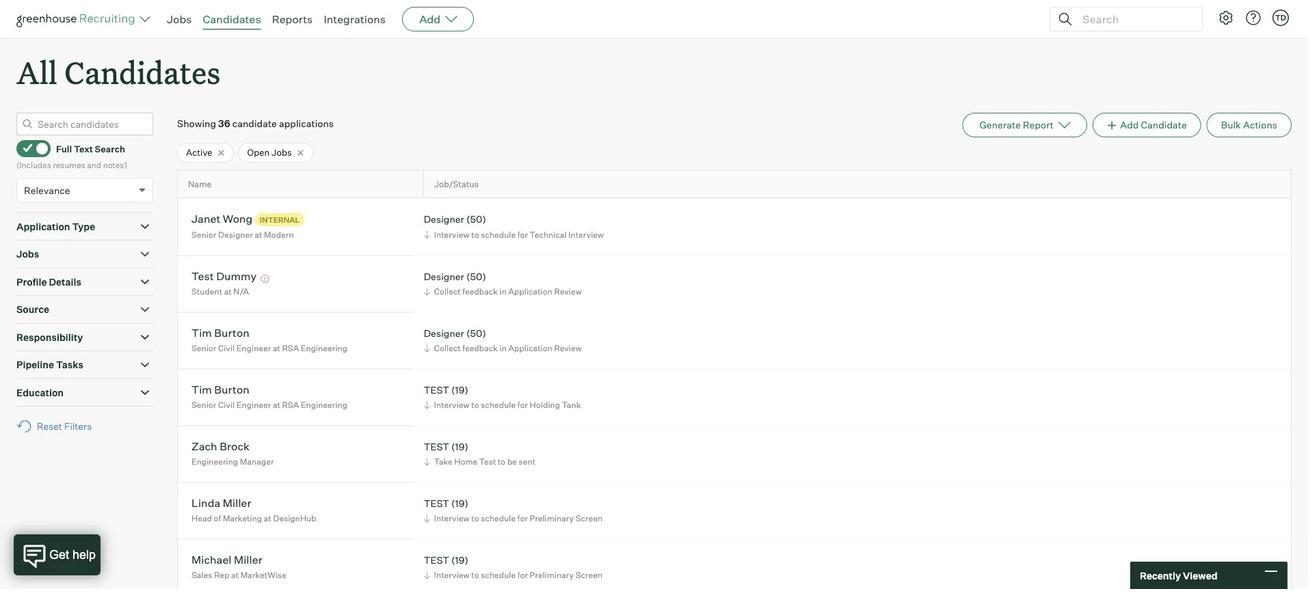 Task type: vqa. For each thing, say whether or not it's contained in the screenshot.


Task type: locate. For each thing, give the bounding box(es) containing it.
collect
[[434, 287, 461, 297], [434, 343, 461, 354]]

in up test (19) interview to schedule for holding tank
[[500, 343, 507, 354]]

designer for senior civil engineer at rsa engineering
[[424, 327, 464, 339]]

2 review from the top
[[554, 343, 582, 354]]

0 vertical spatial collect feedback in application review link
[[422, 285, 585, 298]]

review for senior civil engineer at rsa engineering
[[554, 343, 582, 354]]

rep
[[214, 570, 229, 581]]

2 collect feedback in application review link from the top
[[422, 342, 585, 355]]

actions
[[1243, 119, 1277, 131]]

application
[[16, 221, 70, 233], [508, 287, 552, 297], [508, 343, 552, 354]]

feedback down the interview to schedule for technical interview link
[[462, 287, 498, 297]]

interview inside test (19) interview to schedule for holding tank
[[434, 400, 470, 410]]

candidates
[[203, 12, 261, 26], [64, 52, 220, 92]]

3 senior from the top
[[191, 400, 216, 410]]

designer (50) collect feedback in application review
[[424, 271, 582, 297], [424, 327, 582, 354]]

4 schedule from the top
[[481, 570, 516, 581]]

senior down student
[[191, 343, 216, 354]]

2 vertical spatial engineering
[[191, 457, 238, 467]]

senior designer at modern
[[191, 230, 294, 240]]

0 vertical spatial test
[[191, 270, 214, 283]]

(includes
[[16, 160, 51, 170]]

designer inside designer (50) interview to schedule for technical interview
[[424, 213, 464, 225]]

1 vertical spatial engineer
[[236, 400, 271, 410]]

tim up zach
[[191, 383, 212, 397]]

1 vertical spatial feedback
[[462, 343, 498, 354]]

michael miller sales rep at marketwise
[[191, 553, 287, 581]]

civil down student at n/a
[[218, 343, 235, 354]]

internal
[[260, 215, 300, 224]]

0 vertical spatial feedback
[[462, 287, 498, 297]]

miller for linda miller
[[223, 497, 251, 510]]

to inside test (19) interview to schedule for holding tank
[[471, 400, 479, 410]]

1 vertical spatial interview to schedule for preliminary screen link
[[422, 569, 606, 582]]

interview to schedule for preliminary screen link for linda miller
[[422, 512, 606, 525]]

tim burton senior civil engineer at rsa engineering up 'brock'
[[191, 383, 347, 410]]

miller inside linda miller head of marketing at designhub
[[223, 497, 251, 510]]

pipeline tasks
[[16, 359, 83, 371]]

jobs right open
[[272, 147, 292, 158]]

1 vertical spatial in
[[500, 343, 507, 354]]

0 vertical spatial jobs
[[167, 12, 192, 26]]

recently viewed
[[1140, 570, 1218, 582]]

designer for senior designer at modern
[[424, 213, 464, 225]]

2 (50) from the top
[[466, 271, 486, 283]]

application for student at n/a
[[508, 287, 552, 297]]

1 vertical spatial test (19) interview to schedule for preliminary screen
[[424, 554, 603, 581]]

test (19) take home test to be sent
[[424, 441, 535, 467]]

1 vertical spatial screen
[[576, 570, 603, 581]]

0 vertical spatial miller
[[223, 497, 251, 510]]

miller up marketing
[[223, 497, 251, 510]]

candidate
[[1141, 119, 1187, 131]]

take home test to be sent link
[[422, 456, 539, 469]]

collect feedback in application review link down the interview to schedule for technical interview link
[[422, 285, 585, 298]]

test for linda miller
[[424, 498, 449, 510]]

miller
[[223, 497, 251, 510], [234, 553, 262, 567]]

schedule for interview to schedule for technical interview
[[481, 229, 516, 240]]

1 vertical spatial (50)
[[466, 271, 486, 283]]

interview for interview to schedule for technical interview
[[434, 229, 470, 240]]

to for interview to schedule for holding tank
[[471, 400, 479, 410]]

0 vertical spatial tim
[[191, 326, 212, 340]]

tim burton link for test
[[191, 383, 249, 399]]

0 vertical spatial add
[[419, 12, 440, 26]]

1 horizontal spatial add
[[1120, 119, 1139, 131]]

(50) for test dummy
[[466, 271, 486, 283]]

civil up 'brock'
[[218, 400, 235, 410]]

rsa
[[282, 343, 299, 354], [282, 400, 299, 410]]

0 vertical spatial test (19) interview to schedule for preliminary screen
[[424, 498, 603, 524]]

0 horizontal spatial add
[[419, 12, 440, 26]]

1 (50) from the top
[[466, 213, 486, 225]]

1 interview to schedule for preliminary screen link from the top
[[422, 512, 606, 525]]

0 vertical spatial candidates
[[203, 12, 261, 26]]

review down technical
[[554, 287, 582, 297]]

0 vertical spatial interview to schedule for preliminary screen link
[[422, 512, 606, 525]]

add button
[[402, 7, 474, 31]]

1 vertical spatial add
[[1120, 119, 1139, 131]]

1 vertical spatial civil
[[218, 400, 235, 410]]

3 schedule from the top
[[481, 514, 516, 524]]

1 vertical spatial miller
[[234, 553, 262, 567]]

(50)
[[466, 213, 486, 225], [466, 271, 486, 283], [466, 327, 486, 339]]

for inside test (19) interview to schedule for holding tank
[[517, 400, 528, 410]]

active
[[186, 147, 212, 158]]

filters
[[64, 421, 92, 433]]

1 feedback from the top
[[462, 287, 498, 297]]

test inside test (19) take home test to be sent
[[424, 441, 449, 453]]

test dummy link
[[191, 270, 257, 285]]

td button
[[1273, 10, 1289, 26]]

schedule for interview to schedule for holding tank
[[481, 400, 516, 410]]

(19) inside test (19) take home test to be sent
[[451, 441, 468, 453]]

bulk actions link
[[1207, 113, 1292, 138]]

2 interview to schedule for preliminary screen link from the top
[[422, 569, 606, 582]]

candidates link
[[203, 12, 261, 26]]

2 schedule from the top
[[481, 400, 516, 410]]

1 vertical spatial preliminary
[[530, 570, 574, 581]]

search
[[95, 143, 125, 154]]

technical
[[530, 229, 567, 240]]

all candidates
[[16, 52, 220, 92]]

1 vertical spatial tim burton senior civil engineer at rsa engineering
[[191, 383, 347, 410]]

2 engineer from the top
[[236, 400, 271, 410]]

head
[[191, 514, 212, 524]]

add candidate link
[[1093, 113, 1201, 138]]

feedback for senior civil engineer at rsa engineering
[[462, 343, 498, 354]]

burton down the n/a
[[214, 326, 249, 340]]

1 engineer from the top
[[236, 343, 271, 354]]

test for tim burton
[[424, 384, 449, 396]]

tim burton link for designer
[[191, 326, 249, 342]]

1 (19) from the top
[[451, 384, 468, 396]]

2 civil from the top
[[218, 400, 235, 410]]

1 schedule from the top
[[481, 229, 516, 240]]

2 feedback from the top
[[462, 343, 498, 354]]

to inside designer (50) interview to schedule for technical interview
[[471, 229, 479, 240]]

0 horizontal spatial test
[[191, 270, 214, 283]]

2 vertical spatial senior
[[191, 400, 216, 410]]

1 in from the top
[[500, 287, 507, 297]]

1 vertical spatial rsa
[[282, 400, 299, 410]]

2 horizontal spatial jobs
[[272, 147, 292, 158]]

(50) inside designer (50) interview to schedule for technical interview
[[466, 213, 486, 225]]

jobs
[[167, 12, 192, 26], [272, 147, 292, 158], [16, 248, 39, 260]]

2 senior from the top
[[191, 343, 216, 354]]

review
[[554, 287, 582, 297], [554, 343, 582, 354]]

screen
[[576, 514, 603, 524], [576, 570, 603, 581]]

application down 'relevance' option
[[16, 221, 70, 233]]

0 vertical spatial tim burton link
[[191, 326, 249, 342]]

engineering
[[301, 343, 347, 354], [301, 400, 347, 410], [191, 457, 238, 467]]

(19) for tim burton
[[451, 384, 468, 396]]

1 test from the top
[[424, 384, 449, 396]]

1 vertical spatial engineering
[[301, 400, 347, 410]]

schedule for interview to schedule for preliminary screen
[[481, 514, 516, 524]]

0 vertical spatial screen
[[576, 514, 603, 524]]

2 vertical spatial jobs
[[16, 248, 39, 260]]

and
[[87, 160, 101, 170]]

1 vertical spatial tim burton link
[[191, 383, 249, 399]]

miller up marketwise
[[234, 553, 262, 567]]

designer
[[424, 213, 464, 225], [218, 230, 253, 240], [424, 271, 464, 283], [424, 327, 464, 339]]

feedback
[[462, 287, 498, 297], [462, 343, 498, 354]]

for inside designer (50) interview to schedule for technical interview
[[517, 229, 528, 240]]

2 tim burton link from the top
[[191, 383, 249, 399]]

1 vertical spatial designer (50) collect feedback in application review
[[424, 327, 582, 354]]

generate report
[[980, 119, 1054, 131]]

schedule inside designer (50) interview to schedule for technical interview
[[481, 229, 516, 240]]

1 collect feedback in application review link from the top
[[422, 285, 585, 298]]

tim burton link
[[191, 326, 249, 342], [191, 383, 249, 399]]

(19) for zach brock
[[451, 441, 468, 453]]

2 collect from the top
[[434, 343, 461, 354]]

test right the home
[[479, 457, 496, 467]]

tim burton senior civil engineer at rsa engineering down the n/a
[[191, 326, 347, 354]]

1 rsa from the top
[[282, 343, 299, 354]]

application type
[[16, 221, 95, 233]]

2 designer (50) collect feedback in application review from the top
[[424, 327, 582, 354]]

1 tim burton link from the top
[[191, 326, 249, 342]]

1 vertical spatial burton
[[214, 383, 249, 397]]

engineer up 'brock'
[[236, 400, 271, 410]]

2 vertical spatial application
[[508, 343, 552, 354]]

jobs left candidates 'link' at the left top of the page
[[167, 12, 192, 26]]

2 test from the top
[[424, 441, 449, 453]]

collect feedback in application review link up test (19) interview to schedule for holding tank
[[422, 342, 585, 355]]

2 burton from the top
[[214, 383, 249, 397]]

engineer down the n/a
[[236, 343, 271, 354]]

1 horizontal spatial test
[[479, 457, 496, 467]]

2 tim burton senior civil engineer at rsa engineering from the top
[[191, 383, 347, 410]]

designer (50) collect feedback in application review up test (19) interview to schedule for holding tank
[[424, 327, 582, 354]]

3 for from the top
[[517, 514, 528, 524]]

1 vertical spatial review
[[554, 343, 582, 354]]

checkmark image
[[23, 143, 33, 153]]

tasks
[[56, 359, 83, 371]]

review up tank
[[554, 343, 582, 354]]

dummy
[[216, 270, 257, 283]]

0 vertical spatial burton
[[214, 326, 249, 340]]

relevance
[[24, 184, 70, 196]]

review for student at n/a
[[554, 287, 582, 297]]

2 for from the top
[[517, 400, 528, 410]]

3 (19) from the top
[[451, 498, 468, 510]]

schedule inside test (19) interview to schedule for holding tank
[[481, 400, 516, 410]]

janet
[[191, 212, 220, 225]]

td button
[[1270, 7, 1292, 29]]

open jobs
[[247, 147, 292, 158]]

tim down student
[[191, 326, 212, 340]]

engineer for test (19)
[[236, 400, 271, 410]]

candidates right jobs link
[[203, 12, 261, 26]]

marketwise
[[240, 570, 287, 581]]

0 vertical spatial application
[[16, 221, 70, 233]]

1 review from the top
[[554, 287, 582, 297]]

add candidate
[[1120, 119, 1187, 131]]

at
[[255, 230, 262, 240], [224, 287, 232, 297], [273, 343, 280, 354], [273, 400, 280, 410], [264, 514, 271, 524], [231, 570, 239, 581]]

0 vertical spatial senior
[[191, 230, 216, 240]]

sent
[[519, 457, 535, 467]]

marketing
[[223, 514, 262, 524]]

name
[[188, 179, 211, 190]]

application down the interview to schedule for technical interview link
[[508, 287, 552, 297]]

1 vertical spatial application
[[508, 287, 552, 297]]

schedule
[[481, 229, 516, 240], [481, 400, 516, 410], [481, 514, 516, 524], [481, 570, 516, 581]]

open
[[247, 147, 270, 158]]

2 tim from the top
[[191, 383, 212, 397]]

2 (19) from the top
[[451, 441, 468, 453]]

in down the interview to schedule for technical interview link
[[500, 287, 507, 297]]

designer (50) collect feedback in application review down the interview to schedule for technical interview link
[[424, 271, 582, 297]]

1 vertical spatial senior
[[191, 343, 216, 354]]

home
[[454, 457, 477, 467]]

1 civil from the top
[[218, 343, 235, 354]]

test inside test (19) interview to schedule for holding tank
[[424, 384, 449, 396]]

application up test (19) interview to schedule for holding tank
[[508, 343, 552, 354]]

feedback up test (19) interview to schedule for holding tank
[[462, 343, 498, 354]]

designer (50) collect feedback in application review for senior civil engineer at rsa engineering
[[424, 327, 582, 354]]

tim burton link down student at n/a
[[191, 326, 249, 342]]

1 burton from the top
[[214, 326, 249, 340]]

senior down janet
[[191, 230, 216, 240]]

configure image
[[1218, 10, 1234, 26]]

job/status
[[434, 179, 479, 190]]

0 vertical spatial tim burton senior civil engineer at rsa engineering
[[191, 326, 347, 354]]

1 vertical spatial collect feedback in application review link
[[422, 342, 585, 355]]

4 for from the top
[[517, 570, 528, 581]]

(19)
[[451, 384, 468, 396], [451, 441, 468, 453], [451, 498, 468, 510], [451, 554, 468, 566]]

4 (19) from the top
[[451, 554, 468, 566]]

showing 36 candidate applications
[[177, 118, 334, 130]]

1 vertical spatial tim
[[191, 383, 212, 397]]

add for add
[[419, 12, 440, 26]]

2 rsa from the top
[[282, 400, 299, 410]]

0 vertical spatial civil
[[218, 343, 235, 354]]

janet wong
[[191, 212, 253, 225]]

1 vertical spatial collect
[[434, 343, 461, 354]]

full text search (includes resumes and notes)
[[16, 143, 127, 170]]

jobs link
[[167, 12, 192, 26]]

jobs up profile
[[16, 248, 39, 260]]

reports
[[272, 12, 313, 26]]

for for interview to schedule for technical interview
[[517, 229, 528, 240]]

for
[[517, 229, 528, 240], [517, 400, 528, 410], [517, 514, 528, 524], [517, 570, 528, 581]]

1 tim burton senior civil engineer at rsa engineering from the top
[[191, 326, 347, 354]]

2 in from the top
[[500, 343, 507, 354]]

add inside popup button
[[419, 12, 440, 26]]

0 vertical spatial review
[[554, 287, 582, 297]]

interview for interview to schedule for holding tank
[[434, 400, 470, 410]]

interview for interview to schedule for preliminary screen
[[434, 514, 470, 524]]

test for zach brock
[[424, 441, 449, 453]]

0 vertical spatial in
[[500, 287, 507, 297]]

miller inside michael miller sales rep at marketwise
[[234, 553, 262, 567]]

test up student
[[191, 270, 214, 283]]

0 vertical spatial engineer
[[236, 343, 271, 354]]

0 vertical spatial collect
[[434, 287, 461, 297]]

1 tim from the top
[[191, 326, 212, 340]]

report
[[1023, 119, 1054, 131]]

designer (50) collect feedback in application review for student at n/a
[[424, 271, 582, 297]]

0 vertical spatial preliminary
[[530, 514, 574, 524]]

interview
[[434, 229, 470, 240], [568, 229, 604, 240], [434, 400, 470, 410], [434, 514, 470, 524], [434, 570, 470, 581]]

1 designer (50) collect feedback in application review from the top
[[424, 271, 582, 297]]

tim for test
[[191, 383, 212, 397]]

1 collect from the top
[[434, 287, 461, 297]]

(50) for janet wong
[[466, 213, 486, 225]]

test
[[424, 384, 449, 396], [424, 441, 449, 453], [424, 498, 449, 510], [424, 554, 449, 566]]

designer (50) interview to schedule for technical interview
[[424, 213, 604, 240]]

integrations link
[[324, 12, 386, 26]]

2 vertical spatial (50)
[[466, 327, 486, 339]]

candidates down jobs link
[[64, 52, 220, 92]]

1 vertical spatial test
[[479, 457, 496, 467]]

(19) inside test (19) interview to schedule for holding tank
[[451, 384, 468, 396]]

test dummy
[[191, 270, 257, 283]]

0 vertical spatial (50)
[[466, 213, 486, 225]]

tim burton link up zach brock link
[[191, 383, 249, 399]]

burton up 'brock'
[[214, 383, 249, 397]]

tim
[[191, 326, 212, 340], [191, 383, 212, 397]]

1 for from the top
[[517, 229, 528, 240]]

0 vertical spatial rsa
[[282, 343, 299, 354]]

0 vertical spatial designer (50) collect feedback in application review
[[424, 271, 582, 297]]

senior up zach
[[191, 400, 216, 410]]

0 vertical spatial engineering
[[301, 343, 347, 354]]

0 horizontal spatial jobs
[[16, 248, 39, 260]]

3 test from the top
[[424, 498, 449, 510]]



Task type: describe. For each thing, give the bounding box(es) containing it.
linda miller head of marketing at designhub
[[191, 497, 316, 524]]

greenhouse recruiting image
[[16, 11, 139, 27]]

interview to schedule for holding tank link
[[422, 399, 584, 412]]

reset filters button
[[16, 414, 99, 439]]

civil for test (19)
[[218, 400, 235, 410]]

senior for designer (50)
[[191, 343, 216, 354]]

for for interview to schedule for preliminary screen
[[517, 514, 528, 524]]

Search text field
[[1079, 9, 1190, 29]]

3 (50) from the top
[[466, 327, 486, 339]]

in for student at n/a
[[500, 287, 507, 297]]

add for add candidate
[[1120, 119, 1139, 131]]

viewed
[[1183, 570, 1218, 582]]

details
[[49, 276, 81, 288]]

2 test (19) interview to schedule for preliminary screen from the top
[[424, 554, 603, 581]]

4 test from the top
[[424, 554, 449, 566]]

student at n/a
[[191, 287, 249, 297]]

text
[[74, 143, 93, 154]]

showing
[[177, 118, 216, 130]]

zach brock engineering manager
[[191, 440, 274, 467]]

zach
[[191, 440, 217, 453]]

profile details
[[16, 276, 81, 288]]

to inside test (19) take home test to be sent
[[498, 457, 506, 467]]

collect for student at n/a
[[434, 287, 461, 297]]

engineering inside zach brock engineering manager
[[191, 457, 238, 467]]

(19) for linda miller
[[451, 498, 468, 510]]

type
[[72, 221, 95, 233]]

tank
[[562, 400, 581, 410]]

1 senior from the top
[[191, 230, 216, 240]]

to for interview to schedule for technical interview
[[471, 229, 479, 240]]

recently
[[1140, 570, 1181, 582]]

collect feedback in application review link for student at n/a
[[422, 285, 585, 298]]

manager
[[240, 457, 274, 467]]

applications
[[279, 118, 334, 130]]

designhub
[[273, 514, 316, 524]]

miller for michael miller
[[234, 553, 262, 567]]

burton for designer
[[214, 326, 249, 340]]

test inside test (19) take home test to be sent
[[479, 457, 496, 467]]

michael miller link
[[191, 553, 262, 569]]

collect for senior civil engineer at rsa engineering
[[434, 343, 461, 354]]

janet wong link
[[191, 212, 253, 227]]

generate
[[980, 119, 1021, 131]]

pipeline
[[16, 359, 54, 371]]

n/a
[[233, 287, 249, 297]]

modern
[[264, 230, 294, 240]]

2 preliminary from the top
[[530, 570, 574, 581]]

wong
[[223, 212, 253, 225]]

tim burton senior civil engineer at rsa engineering for designer
[[191, 326, 347, 354]]

michael
[[191, 553, 231, 567]]

td
[[1275, 13, 1286, 22]]

rsa for test (19)
[[282, 400, 299, 410]]

engineer for designer (50)
[[236, 343, 271, 354]]

relevance option
[[24, 184, 70, 196]]

engineering for test (19)
[[301, 400, 347, 410]]

linda
[[191, 497, 220, 510]]

application for senior civil engineer at rsa engineering
[[508, 343, 552, 354]]

rsa for designer (50)
[[282, 343, 299, 354]]

2 screen from the top
[[576, 570, 603, 581]]

bulk
[[1221, 119, 1241, 131]]

tim burton senior civil engineer at rsa engineering for test
[[191, 383, 347, 410]]

all
[[16, 52, 57, 92]]

zach brock link
[[191, 440, 250, 456]]

feedback for student at n/a
[[462, 287, 498, 297]]

engineering for designer (50)
[[301, 343, 347, 354]]

candidate reports are now available! apply filters and select "view in app" element
[[962, 113, 1087, 138]]

civil for designer (50)
[[218, 343, 235, 354]]

generate report button
[[962, 113, 1087, 138]]

interview to schedule for technical interview link
[[422, 228, 607, 241]]

36
[[218, 118, 230, 130]]

designer for student at n/a
[[424, 271, 464, 283]]

1 horizontal spatial jobs
[[167, 12, 192, 26]]

full
[[56, 143, 72, 154]]

to for interview to schedule for preliminary screen
[[471, 514, 479, 524]]

bulk actions
[[1221, 119, 1277, 131]]

interview to schedule for preliminary screen link for michael miller
[[422, 569, 606, 582]]

reset filters
[[37, 421, 92, 433]]

1 test (19) interview to schedule for preliminary screen from the top
[[424, 498, 603, 524]]

of
[[214, 514, 221, 524]]

Search candidates field
[[16, 113, 153, 136]]

source
[[16, 304, 49, 316]]

1 preliminary from the top
[[530, 514, 574, 524]]

profile
[[16, 276, 47, 288]]

candidate
[[232, 118, 277, 130]]

1 vertical spatial jobs
[[272, 147, 292, 158]]

resumes
[[53, 160, 85, 170]]

test (19) interview to schedule for holding tank
[[424, 384, 581, 410]]

holding
[[530, 400, 560, 410]]

for for interview to schedule for holding tank
[[517, 400, 528, 410]]

reports link
[[272, 12, 313, 26]]

responsibility
[[16, 331, 83, 343]]

tim for designer
[[191, 326, 212, 340]]

at inside michael miller sales rep at marketwise
[[231, 570, 239, 581]]

test dummy has been in application review for more than 5 days image
[[259, 275, 271, 283]]

reset
[[37, 421, 62, 433]]

education
[[16, 387, 64, 399]]

senior for test (19)
[[191, 400, 216, 410]]

student
[[191, 287, 222, 297]]

take
[[434, 457, 453, 467]]

1 screen from the top
[[576, 514, 603, 524]]

brock
[[220, 440, 250, 453]]

notes)
[[103, 160, 127, 170]]

in for senior civil engineer at rsa engineering
[[500, 343, 507, 354]]

1 vertical spatial candidates
[[64, 52, 220, 92]]

collect feedback in application review link for senior civil engineer at rsa engineering
[[422, 342, 585, 355]]

sales
[[191, 570, 212, 581]]

integrations
[[324, 12, 386, 26]]

be
[[507, 457, 517, 467]]

at inside linda miller head of marketing at designhub
[[264, 514, 271, 524]]

burton for test
[[214, 383, 249, 397]]



